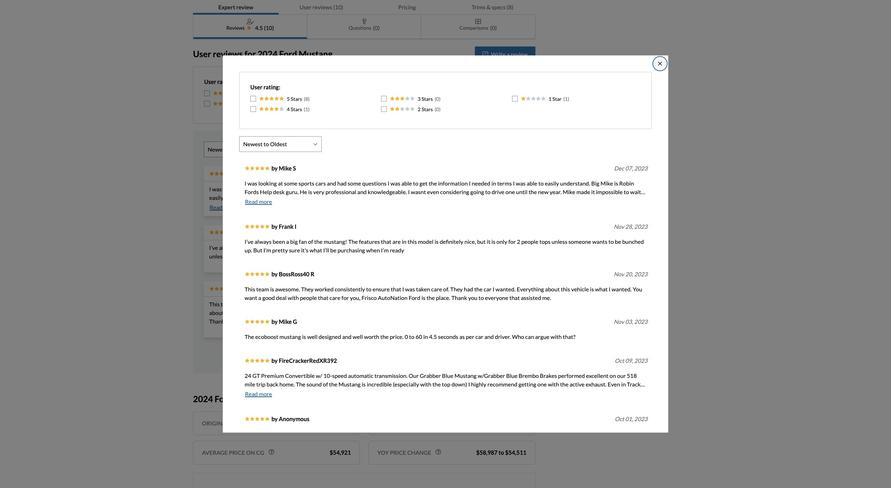 Task type: locate. For each thing, give the bounding box(es) containing it.
user
[[300, 4, 312, 10], [193, 49, 211, 59], [204, 78, 216, 85], [250, 84, 262, 90]]

mike
[[279, 165, 292, 172], [243, 170, 256, 177], [601, 180, 613, 187], [563, 189, 575, 195], [579, 197, 592, 204], [279, 319, 292, 325]]

review inside expert review tab
[[236, 4, 253, 10]]

this inside this team is awesome.  they worked consistently to ensure that i was taken care of.  they had the car i wanted.  everything about this  vehicle is what i wanted.   you want a good deal with people that care for you, frisco autonation ford is the place. thank you to everyone that assisted me.
[[209, 301, 220, 308]]

with inside i was looking at some sports cars and had some questions  i was able to get the information i needed in terms i was able to easily understand. big mike is robin fords help desk guru. he is very professional and knowledgeable. i wasnt even considering going to drive one until the new year. mike made it impossible to wait as he is very personable he even had a cup of coffee ready for me when i arrived . in which i was received in a friendly warm manner.  big mike and the robin ford staff are the nicest folks i have ever dealt with at any dealership ever. i highly recommend giving them a call for your next automobile.
[[347, 206, 358, 213]]

deal up designed
[[339, 310, 349, 317]]

place. inside this team is awesome.  they worked consistently to ensure that i was taken care of.  they had the car i wanted.  everything about this  vehicle is what i wanted.   you want a good deal with people that care for you, frisco autonation ford is the place.   thank you to everyone that assisted me.
[[436, 295, 450, 301]]

he down he
[[305, 197, 311, 204]]

2 2023 from the top
[[634, 223, 648, 230]]

a inside this team is awesome.  they worked consistently to ensure that i was taken care of.  they had the car i wanted.  everything about this  vehicle is what i wanted.   you want a good deal with people that care for you, frisco autonation ford is the place. thank you to everyone that assisted me.
[[321, 310, 324, 317]]

mike up the desk
[[279, 165, 292, 172]]

had inside this team is awesome.  they worked consistently to ensure that i was taken care of.  they had the car i wanted.  everything about this  vehicle is what i wanted.   you want a good deal with people that care for you, frisco autonation ford is the place. thank you to everyone that assisted me.
[[428, 301, 438, 308]]

ensure for this team is awesome.  they worked consistently to ensure that i was taken care of.  they had the car i wanted.  everything about this  vehicle is what i wanted.   you want a good deal with people that care for you, frisco autonation ford is the place. thank you to everyone that assisted me.
[[337, 301, 354, 308]]

you, inside this team is awesome.  they worked consistently to ensure that i was taken care of.  they had the car i wanted.  everything about this  vehicle is what i wanted.   you want a good deal with people that care for you, frisco autonation ford is the place.   thank you to everyone that assisted me.
[[350, 295, 361, 301]]

1 horizontal spatial it's
[[359, 253, 366, 260]]

(0) right question icon
[[373, 24, 380, 31]]

it
[[591, 189, 595, 195], [487, 238, 490, 245], [451, 245, 455, 251]]

very down help at the left top
[[264, 197, 275, 204]]

r inside "dialog"
[[311, 271, 314, 278]]

everyone for this team is awesome.  they worked consistently to ensure that i was taken care of.  they had the car i wanted.  everything about this  vehicle is what i wanted.   you want a good deal with people that care for you, frisco autonation ford is the place.   thank you to everyone that assisted me.
[[485, 295, 508, 301]]

g
[[293, 319, 297, 325]]

you up g
[[297, 310, 306, 317]]

review up user edit icon
[[236, 4, 253, 10]]

0 horizontal spatial deal
[[276, 295, 287, 301]]

$54,511
[[505, 450, 526, 457]]

comment alt edit image
[[482, 51, 488, 57]]

)
[[262, 90, 264, 97], [308, 96, 310, 102], [439, 96, 441, 102], [568, 96, 569, 102], [262, 101, 264, 107], [308, 106, 310, 112], [439, 106, 441, 112]]

review inside the write a review button
[[511, 51, 528, 58]]

frisco inside this team is awesome.  they worked consistently to ensure that i was taken care of.  they had the car i wanted.  everything about this  vehicle is what i wanted.   you want a good deal with people that care for you, frisco autonation ford is the place.   thank you to everyone that assisted me.
[[362, 295, 377, 301]]

ensure inside this team is awesome.  they worked consistently to ensure that i was taken care of.  they had the car i wanted.  everything about this  vehicle is what i wanted.   you want a good deal with people that care for you, frisco autonation ford is the place. thank you to everyone that assisted me.
[[337, 301, 354, 308]]

0 vertical spatial as
[[245, 197, 250, 204]]

mike down understand.
[[563, 189, 575, 195]]

he down fords
[[251, 197, 257, 204]]

1 vertical spatial mustang
[[234, 394, 268, 405]]

ready
[[373, 197, 387, 204], [390, 247, 404, 254], [448, 253, 462, 260]]

1 horizontal spatial unless
[[552, 238, 567, 245]]

this for this team is awesome.  they worked consistently to ensure that i was taken care of.  they had the car i wanted.  everything about this  vehicle is what i wanted.   you want a good deal with people that care for you, frisco autonation ford is the place. thank you to everyone that assisted me.
[[209, 301, 220, 308]]

1 horizontal spatial deal
[[339, 310, 349, 317]]

price right yoy
[[390, 450, 406, 457]]

0 vertical spatial 0
[[436, 96, 439, 102]]

0 vertical spatial (10)
[[333, 4, 343, 10]]

robin down impossible
[[613, 197, 628, 204]]

even up have
[[312, 197, 324, 204]]

1 horizontal spatial thank
[[452, 295, 467, 301]]

1 vertical spatial (10)
[[264, 24, 274, 31]]

0 vertical spatial reviews
[[313, 4, 332, 10]]

assisted for this team is awesome.  they worked consistently to ensure that i was taken care of.  they had the car i wanted.  everything about this  vehicle is what i wanted.   you want a good deal with people that care for you, frisco autonation ford is the place.   thank you to everyone that assisted me.
[[521, 295, 541, 301]]

want inside this team is awesome.  they worked consistently to ensure that i was taken care of.  they had the car i wanted.  everything about this  vehicle is what i wanted.   you want a good deal with people that care for you, frisco autonation ford is the place.   thank you to everyone that assisted me.
[[245, 295, 257, 301]]

very
[[313, 189, 324, 195], [264, 197, 275, 204]]

reviews inside user reviews (10) 'tab'
[[313, 4, 332, 10]]

this inside this team is awesome.  they worked consistently to ensure that i was taken care of.  they had the car i wanted.  everything about this  vehicle is what i wanted.   you want a good deal with people that care for you, frisco autonation ford is the place.   thank you to everyone that assisted me.
[[561, 286, 570, 293]]

0 vertical spatial at
[[278, 180, 283, 187]]

awesome. up by mike g
[[275, 286, 300, 293]]

you inside this team is awesome.  they worked consistently to ensure that i was taken care of.  they had the car i wanted.  everything about this  vehicle is what i wanted.   you want a good deal with people that care for you, frisco autonation ford is the place.   thank you to everyone that assisted me.
[[468, 295, 478, 301]]

0 horizontal spatial r
[[275, 286, 279, 293]]

deal inside this team is awesome.  they worked consistently to ensure that i was taken care of.  they had the car i wanted.  everything about this  vehicle is what i wanted.   you want a good deal with people that care for you, frisco autonation ford is the place. thank you to everyone that assisted me.
[[339, 310, 349, 317]]

2 he from the left
[[305, 197, 311, 204]]

by mike s for read more button related to dec
[[272, 165, 296, 172]]

car for this team is awesome.  they worked consistently to ensure that i was taken care of.  they had the car i wanted.  everything about this  vehicle is what i wanted.   you want a good deal with people that care for you, frisco autonation ford is the place.   thank you to everyone that assisted me.
[[484, 286, 492, 293]]

stars
[[245, 90, 256, 97], [291, 96, 302, 102], [422, 96, 433, 102], [245, 101, 256, 107], [291, 106, 302, 112], [422, 106, 433, 112]]

definitely inside "dialog"
[[440, 238, 463, 245]]

read more button down fords
[[245, 197, 272, 207]]

robin up wait
[[619, 180, 634, 187]]

at left any
[[359, 206, 364, 213]]

by frank i down nicest at the top of page
[[272, 223, 296, 230]]

1 vertical spatial 4.5
[[429, 334, 437, 341]]

taken inside this team is awesome.  they worked consistently to ensure that i was taken care of.  they had the car i wanted.  everything about this  vehicle is what i wanted.   you want a good deal with people that care for you, frisco autonation ford is the place.   thank you to everyone that assisted me.
[[416, 286, 430, 293]]

(10)
[[333, 4, 343, 10], [264, 24, 274, 31]]

change
[[407, 450, 431, 457]]

the ecoboost mustang is well designed and well worth the price.  0 to 60 in 4.5 seconds as per car and driver.  who can argue with that?
[[245, 334, 576, 341]]

had
[[337, 180, 347, 187], [325, 197, 334, 204], [464, 286, 473, 293], [428, 301, 438, 308]]

friendly
[[513, 197, 533, 204]]

thank for this team is awesome.  they worked consistently to ensure that i was taken care of.  they had the car i wanted.  everything about this  vehicle is what i wanted.   you want a good deal with people that care for you, frisco autonation ford is the place.   thank you to everyone that assisted me.
[[452, 295, 467, 301]]

$30,920
[[301, 420, 322, 427]]

0 vertical spatial by bossross40 r
[[272, 271, 314, 278]]

anonymous
[[279, 416, 310, 423]]

can
[[525, 334, 534, 341]]

about for this team is awesome.  they worked consistently to ensure that i was taken care of.  they had the car i wanted.  everything about this  vehicle is what i wanted.   you want a good deal with people that care for you, frisco autonation ford is the place.   thank you to everyone that assisted me.
[[545, 286, 560, 293]]

1 vertical spatial you,
[[413, 310, 423, 317]]

this inside this team is awesome.  they worked consistently to ensure that i was taken care of.  they had the car i wanted.  everything about this  vehicle is what i wanted.   you want a good deal with people that care for you, frisco autonation ford is the place. thank you to everyone that assisted me.
[[225, 310, 234, 317]]

2023 right 20,
[[634, 271, 648, 278]]

place.
[[436, 295, 450, 301], [499, 310, 513, 317]]

0 horizontal spatial about
[[209, 310, 224, 317]]

close modal undefined image
[[657, 61, 663, 66]]

review
[[236, 4, 253, 10], [511, 51, 528, 58]]

able
[[401, 180, 412, 187], [527, 180, 537, 187]]

1 horizontal spatial this
[[245, 286, 255, 293]]

2023 right the 07,
[[634, 165, 648, 172]]

0 horizontal spatial able
[[401, 180, 412, 187]]

about inside this team is awesome.  they worked consistently to ensure that i was taken care of.  they had the car i wanted.  everything about this  vehicle is what i wanted.   you want a good deal with people that care for you, frisco autonation ford is the place.   thank you to everyone that assisted me.
[[545, 286, 560, 293]]

oct left 09,
[[615, 358, 624, 365]]

by mike s inside "dialog"
[[272, 165, 296, 172]]

them
[[482, 206, 495, 213]]

0 horizontal spatial it's
[[301, 247, 308, 254]]

on
[[246, 450, 255, 457]]

2 nov from the top
[[614, 271, 624, 278]]

dialog containing user rating:
[[223, 55, 668, 489]]

deal up by mike g
[[276, 295, 287, 301]]

he
[[300, 189, 307, 195]]

read for dec 07, 2023
[[245, 198, 258, 205]]

1 vertical spatial thank
[[209, 318, 225, 325]]

4.5 left the reviews count element
[[255, 24, 263, 31]]

2023 for oct 01, 2023
[[634, 416, 648, 423]]

wanted.
[[496, 286, 516, 293], [612, 286, 632, 293], [460, 301, 480, 308], [276, 310, 296, 317]]

1 vertical spatial big
[[570, 197, 578, 204]]

0 vertical spatial autonation
[[378, 295, 408, 301]]

everything
[[517, 286, 544, 293], [481, 301, 509, 308]]

of. inside this team is awesome.  they worked consistently to ensure that i was taken care of.  they had the car i wanted.  everything about this  vehicle is what i wanted.   you want a good deal with people that care for you, frisco autonation ford is the place. thank you to everyone that assisted me.
[[408, 301, 414, 308]]

1 horizontal spatial r
[[311, 271, 314, 278]]

want for this team is awesome.  they worked consistently to ensure that i was taken care of.  they had the car i wanted.  everything about this  vehicle is what i wanted.   you want a good deal with people that care for you, frisco autonation ford is the place. thank you to everyone that assisted me.
[[307, 310, 320, 317]]

0 horizontal spatial want
[[245, 295, 257, 301]]

by mike s
[[272, 165, 296, 172], [236, 170, 261, 177]]

1 vertical spatial taken
[[381, 301, 395, 308]]

you for this team is awesome.  they worked consistently to ensure that i was taken care of.  they had the car i wanted.  everything about this  vehicle is what i wanted.   you want a good deal with people that care for you, frisco autonation ford is the place.   thank you to everyone that assisted me.
[[468, 295, 478, 301]]

want inside this team is awesome.  they worked consistently to ensure that i was taken care of.  they had the car i wanted.  everything about this  vehicle is what i wanted.   you want a good deal with people that care for you, frisco autonation ford is the place. thank you to everyone that assisted me.
[[307, 310, 320, 317]]

nov for nov 20, 2023
[[614, 271, 624, 278]]

1 horizontal spatial want
[[307, 310, 320, 317]]

1 vertical spatial 0
[[436, 106, 439, 112]]

awesome.
[[275, 286, 300, 293], [240, 301, 265, 308]]

2 oct from the top
[[615, 416, 624, 423]]

3 stars ( 0 )
[[418, 96, 441, 102]]

at up the desk
[[278, 180, 283, 187]]

of. inside this team is awesome.  they worked consistently to ensure that i was taken care of.  they had the car i wanted.  everything about this  vehicle is what i wanted.   you want a good deal with people that care for you, frisco autonation ford is the place.   thank you to everyone that assisted me.
[[443, 286, 449, 293]]

0 vertical spatial you
[[633, 286, 642, 293]]

1 horizontal spatial review
[[511, 51, 528, 58]]

question circle image right cg
[[269, 450, 274, 455]]

1 2023 from the top
[[634, 165, 648, 172]]

by frank i down staff at the left top of the page
[[236, 229, 261, 236]]

worked for this team is awesome.  they worked consistently to ensure that i was taken care of.  they had the car i wanted.  everything about this  vehicle is what i wanted.   you want a good deal with people that care for you, frisco autonation ford is the place.   thank you to everyone that assisted me.
[[315, 286, 334, 293]]

nice, inside "dialog"
[[465, 238, 476, 245]]

s up guru.
[[293, 165, 296, 172]]

good inside this team is awesome.  they worked consistently to ensure that i was taken care of.  they had the car i wanted.  everything about this  vehicle is what i wanted.   you want a good deal with people that care for you, frisco autonation ford is the place. thank you to everyone that assisted me.
[[325, 310, 338, 317]]

user edit image
[[247, 18, 254, 24]]

taken inside this team is awesome.  they worked consistently to ensure that i was taken care of.  they had the car i wanted.  everything about this  vehicle is what i wanted.   you want a good deal with people that care for you, frisco autonation ford is the place. thank you to everyone that assisted me.
[[381, 301, 395, 308]]

5 2023 from the top
[[634, 358, 648, 365]]

2 question circle image from the left
[[436, 450, 441, 455]]

car inside this team is awesome.  they worked consistently to ensure that i was taken care of.  they had the car i wanted.  everything about this  vehicle is what i wanted.   you want a good deal with people that care for you, frisco autonation ford is the place.   thank you to everyone that assisted me.
[[484, 286, 492, 293]]

question circle image
[[269, 450, 274, 455], [436, 450, 441, 455]]

big down made at the top of the page
[[570, 197, 578, 204]]

0 horizontal spatial consistently
[[299, 301, 330, 308]]

a
[[507, 51, 510, 58], [336, 197, 338, 204], [509, 197, 512, 204], [496, 206, 499, 213], [286, 238, 289, 245], [251, 245, 254, 251], [258, 295, 261, 301], [321, 310, 324, 317]]

4 2023 from the top
[[634, 319, 648, 325]]

0 vertical spatial deal
[[276, 295, 287, 301]]

0 horizontal spatial place.
[[436, 295, 450, 301]]

0 right price.
[[405, 334, 408, 341]]

price left on
[[229, 450, 245, 457]]

consistently inside this team is awesome.  they worked consistently to ensure that i was taken care of.  they had the car i wanted.  everything about this  vehicle is what i wanted.   you want a good deal with people that care for you, frisco autonation ford is the place. thank you to everyone that assisted me.
[[299, 301, 330, 308]]

0 horizontal spatial bunched
[[280, 253, 302, 260]]

automobile.
[[543, 206, 573, 213]]

read up staff at the left top of the page
[[245, 198, 258, 205]]

0 horizontal spatial fan
[[263, 245, 271, 251]]

(0)
[[373, 24, 380, 31], [490, 24, 497, 31]]

i've inside "dialog"
[[245, 238, 253, 245]]

autonation inside this team is awesome.  they worked consistently to ensure that i was taken care of.  they had the car i wanted.  everything about this  vehicle is what i wanted.   you want a good deal with people that care for you, frisco autonation ford is the place.   thank you to everyone that assisted me.
[[378, 295, 408, 301]]

0 vertical spatial want
[[245, 295, 257, 301]]

a inside this team is awesome.  they worked consistently to ensure that i was taken care of.  they had the car i wanted.  everything about this  vehicle is what i wanted.   you want a good deal with people that care for you, frisco autonation ford is the place.   thank you to everyone that assisted me.
[[258, 295, 261, 301]]

nov
[[614, 223, 624, 230], [614, 271, 624, 278], [614, 319, 624, 325]]

some up guru.
[[284, 180, 297, 187]]

0 up 2 stars ( 0 )
[[436, 96, 439, 102]]

msrp
[[230, 420, 246, 427]]

2023 right 09,
[[634, 358, 648, 365]]

been inside "dialog"
[[273, 238, 285, 245]]

deal for this team is awesome.  they worked consistently to ensure that i was taken care of.  they had the car i wanted.  everything about this  vehicle is what i wanted.   you want a good deal with people that care for you, frisco autonation ford is the place. thank you to everyone that assisted me.
[[339, 310, 349, 317]]

assisted inside this team is awesome.  they worked consistently to ensure that i was taken care of.  they had the car i wanted.  everything about this  vehicle is what i wanted.   you want a good deal with people that care for you, frisco autonation ford is the place. thank you to everyone that assisted me.
[[279, 318, 299, 325]]

to
[[413, 180, 418, 187], [538, 180, 544, 187], [485, 189, 491, 195], [624, 189, 629, 195], [609, 238, 614, 245], [266, 253, 272, 260], [366, 286, 372, 293], [479, 295, 484, 301], [331, 301, 336, 308], [236, 318, 242, 325], [409, 334, 415, 341], [323, 420, 329, 427], [499, 450, 504, 457]]

8 inside "dialog"
[[305, 96, 308, 102]]

1 horizontal spatial by frank i
[[272, 223, 296, 230]]

mustang
[[280, 334, 301, 341]]

by mike g
[[272, 319, 297, 325]]

fords
[[245, 189, 259, 195]]

4.5 (10)
[[255, 24, 274, 31]]

me
[[397, 197, 404, 204]]

everyone inside this team is awesome.  they worked consistently to ensure that i was taken care of.  they had the car i wanted.  everything about this  vehicle is what i wanted.   you want a good deal with people that care for you, frisco autonation ford is the place.   thank you to everyone that assisted me.
[[485, 295, 508, 301]]

1 star ( 1 )
[[549, 96, 569, 102]]

designed
[[319, 334, 341, 341]]

this for this team is awesome.  they worked consistently to ensure that i was taken care of.  they had the car i wanted.  everything about this  vehicle is what i wanted.   you want a good deal with people that care for you, frisco autonation ford is the place.   thank you to everyone that assisted me.
[[245, 286, 255, 293]]

0 horizontal spatial of.
[[408, 301, 414, 308]]

as up staff at the left top of the page
[[245, 197, 250, 204]]

nov left 03,
[[614, 319, 624, 325]]

had inside this team is awesome.  they worked consistently to ensure that i was taken care of.  they had the car i wanted.  everything about this  vehicle is what i wanted.   you want a good deal with people that care for you, frisco autonation ford is the place.   thank you to everyone that assisted me.
[[464, 286, 473, 293]]

have
[[308, 206, 320, 213]]

me. inside this team is awesome.  they worked consistently to ensure that i was taken care of.  they had the car i wanted.  everything about this  vehicle is what i wanted.   you want a good deal with people that care for you, frisco autonation ford is the place. thank you to everyone that assisted me.
[[300, 318, 309, 325]]

s up looking
[[257, 170, 261, 177]]

oct left 01,
[[615, 416, 624, 423]]

ensure
[[373, 286, 390, 293], [337, 301, 354, 308]]

1 horizontal spatial 8
[[305, 96, 308, 102]]

as left per
[[459, 334, 465, 341]]

by mike s up looking
[[272, 165, 296, 172]]

dialog
[[223, 55, 668, 489]]

purchasing
[[338, 247, 365, 254], [396, 253, 423, 260]]

1 vertical spatial nov
[[614, 271, 624, 278]]

1 vertical spatial wants
[[250, 253, 265, 260]]

good up by mike g
[[262, 295, 275, 301]]

1 horizontal spatial (0)
[[490, 24, 497, 31]]

0 horizontal spatial sure
[[289, 247, 300, 254]]

0 down the 3 stars ( 0 )
[[436, 106, 439, 112]]

read for oct 09, 2023
[[245, 391, 258, 398]]

by mike s up fords
[[236, 170, 261, 177]]

big
[[591, 180, 600, 187], [570, 197, 578, 204]]

consistently inside this team is awesome.  they worked consistently to ensure that i was taken care of.  they had the car i wanted.  everything about this  vehicle is what i wanted.   you want a good deal with people that care for you, frisco autonation ford is the place.   thank you to everyone that assisted me.
[[335, 286, 365, 293]]

user reviews for 2024 ford mustang
[[193, 49, 333, 59]]

2 tab list from the top
[[193, 11, 535, 39]]

manner.
[[549, 197, 569, 204]]

0 vertical spatial bunched
[[622, 238, 644, 245]]

team inside this team is awesome.  they worked consistently to ensure that i was taken care of.  they had the car i wanted.  everything about this  vehicle is what i wanted.   you want a good deal with people that care for you, frisco autonation ford is the place.   thank you to everyone that assisted me.
[[256, 286, 269, 293]]

frank down staff at the left top of the page
[[243, 229, 258, 236]]

vehicle inside this team is awesome.  they worked consistently to ensure that i was taken care of.  they had the car i wanted.  everything about this  vehicle is what i wanted.   you want a good deal with people that care for you, frisco autonation ford is the place. thank you to everyone that assisted me.
[[235, 310, 253, 317]]

even up arrived
[[427, 189, 439, 195]]

you inside this team is awesome.  they worked consistently to ensure that i was taken care of.  they had the car i wanted.  everything about this  vehicle is what i wanted.   you want a good deal with people that care for you, frisco autonation ford is the place. thank you to everyone that assisted me.
[[226, 318, 235, 325]]

it's inside "dialog"
[[301, 247, 308, 254]]

0 vertical spatial even
[[427, 189, 439, 195]]

0 horizontal spatial but
[[442, 245, 450, 251]]

3 2023 from the top
[[634, 271, 648, 278]]

bossross40 inside "dialog"
[[279, 271, 310, 278]]

autonation inside this team is awesome.  they worked consistently to ensure that i was taken care of.  they had the car i wanted.  everything about this  vehicle is what i wanted.   you want a good deal with people that care for you, frisco autonation ford is the place. thank you to everyone that assisted me.
[[441, 310, 470, 317]]

1 question circle image from the left
[[269, 450, 274, 455]]

you inside this team is awesome.  they worked consistently to ensure that i was taken care of.  they had the car i wanted.  everything about this  vehicle is what i wanted.   you want a good deal with people that care for you, frisco autonation ford is the place.   thank you to everyone that assisted me.
[[633, 286, 642, 293]]

good inside this team is awesome.  they worked consistently to ensure that i was taken care of.  they had the car i wanted.  everything about this  vehicle is what i wanted.   you want a good deal with people that care for you, frisco autonation ford is the place.   thank you to everyone that assisted me.
[[262, 295, 275, 301]]

me. inside this team is awesome.  they worked consistently to ensure that i was taken care of.  they had the car i wanted.  everything about this  vehicle is what i wanted.   you want a good deal with people that care for you, frisco autonation ford is the place.   thank you to everyone that assisted me.
[[542, 295, 551, 301]]

1 vertical spatial worked
[[279, 301, 298, 308]]

1 horizontal spatial 2
[[482, 245, 485, 251]]

1 horizontal spatial some
[[348, 180, 361, 187]]

frisco for this team is awesome.  they worked consistently to ensure that i was taken care of.  they had the car i wanted.  everything about this  vehicle is what i wanted.   you want a good deal with people that care for you, frisco autonation ford is the place. thank you to everyone that assisted me.
[[424, 310, 440, 317]]

1 horizontal spatial 4 stars ( 1 )
[[287, 106, 310, 112]]

1 vertical spatial ensure
[[337, 301, 354, 308]]

1 horizontal spatial awesome.
[[275, 286, 300, 293]]

model
[[418, 238, 434, 245], [383, 245, 398, 251]]

more up 'by anonymous'
[[259, 391, 272, 398]]

1 (0) from the left
[[373, 24, 380, 31]]

0 vertical spatial frisco
[[362, 295, 377, 301]]

well left worth
[[353, 334, 363, 341]]

pricing inside tab
[[398, 4, 416, 10]]

1 horizontal spatial sure
[[347, 253, 358, 260]]

th large image
[[475, 18, 481, 24]]

2 (0) from the left
[[490, 24, 497, 31]]

0 horizontal spatial 2024
[[193, 394, 213, 405]]

deal inside this team is awesome.  they worked consistently to ensure that i was taken care of.  they had the car i wanted.  everything about this  vehicle is what i wanted.   you want a good deal with people that care for you, frisco autonation ford is the place.   thank you to everyone that assisted me.
[[276, 295, 287, 301]]

big up impossible
[[591, 180, 600, 187]]

dec
[[614, 165, 624, 172]]

very down cars
[[313, 189, 324, 195]]

2023 right 28,
[[634, 223, 648, 230]]

assisted inside this team is awesome.  they worked consistently to ensure that i was taken care of.  they had the car i wanted.  everything about this  vehicle is what i wanted.   you want a good deal with people that care for you, frisco autonation ford is the place.   thank you to everyone that assisted me.
[[521, 295, 541, 301]]

looking
[[258, 180, 277, 187]]

autonation for this team is awesome.  they worked consistently to ensure that i was taken care of.  they had the car i wanted.  everything about this  vehicle is what i wanted.   you want a good deal with people that care for you, frisco autonation ford is the place. thank you to everyone that assisted me.
[[441, 310, 470, 317]]

1 well from the left
[[307, 334, 318, 341]]

unless
[[552, 238, 567, 245], [209, 253, 225, 260]]

dealt
[[333, 206, 346, 213]]

0 horizontal spatial even
[[312, 197, 324, 204]]

ford inside this team is awesome.  they worked consistently to ensure that i was taken care of.  they had the car i wanted.  everything about this  vehicle is what i wanted.   you want a good deal with people that care for you, frisco autonation ford is the place.   thank you to everyone that assisted me.
[[409, 295, 420, 301]]

you inside this team is awesome.  they worked consistently to ensure that i was taken care of.  they had the car i wanted.  everything about this  vehicle is what i wanted.   you want a good deal with people that care for you, frisco autonation ford is the place. thank you to everyone that assisted me.
[[297, 310, 306, 317]]

read more up question circle icon
[[245, 391, 272, 398]]

questions count element
[[373, 23, 380, 32]]

awesome. inside this team is awesome.  they worked consistently to ensure that i was taken care of.  they had the car i wanted.  everything about this  vehicle is what i wanted.   you want a good deal with people that care for you, frisco autonation ford is the place.   thank you to everyone that assisted me.
[[275, 286, 300, 293]]

mike up impossible
[[601, 180, 613, 187]]

1 horizontal spatial able
[[527, 180, 537, 187]]

read more button up question circle icon
[[245, 389, 272, 400]]

thank
[[452, 295, 467, 301], [209, 318, 225, 325]]

wants
[[592, 238, 608, 245], [250, 253, 265, 260]]

this team is awesome.  they worked consistently to ensure that i was taken care of.  they had the car i wanted.  everything about this  vehicle is what i wanted.   you want a good deal with people that care for you, frisco autonation ford is the place. thank you to everyone that assisted me.
[[209, 301, 513, 325]]

1 horizontal spatial big
[[591, 180, 600, 187]]

0 horizontal spatial by mike s
[[236, 170, 261, 177]]

you for this team is awesome.  they worked consistently to ensure that i was taken care of.  they had the car i wanted.  everything about this  vehicle is what i wanted.   you want a good deal with people that care for you, frisco autonation ford is the place. thank you to everyone that assisted me.
[[297, 310, 306, 317]]

nov for nov 28, 2023
[[614, 223, 624, 230]]

be
[[615, 238, 621, 245], [330, 247, 337, 254], [273, 253, 279, 260], [388, 253, 395, 260]]

0 vertical spatial review
[[236, 4, 253, 10]]

2023 for nov 03, 2023
[[634, 319, 648, 325]]

people inside this team is awesome.  they worked consistently to ensure that i was taken care of.  they had the car i wanted.  everything about this  vehicle is what i wanted.   you want a good deal with people that care for you, frisco autonation ford is the place. thank you to everyone that assisted me.
[[363, 310, 380, 317]]

oct 09, 2023
[[615, 358, 648, 365]]

0 vertical spatial mustang
[[299, 49, 333, 59]]

2024 down the reviews count element
[[258, 49, 278, 59]]

2023 right 03,
[[634, 319, 648, 325]]

trims
[[472, 4, 486, 10]]

everything for this team is awesome.  they worked consistently to ensure that i was taken care of.  they had the car i wanted.  everything about this  vehicle is what i wanted.   you want a good deal with people that care for you, frisco autonation ford is the place.   thank you to everyone that assisted me.
[[517, 286, 544, 293]]

1 tab list from the top
[[193, 0, 535, 15]]

call
[[500, 206, 509, 213]]

model inside "dialog"
[[418, 238, 434, 245]]

1 horizontal spatial bossross40
[[279, 271, 310, 278]]

this inside this team is awesome.  they worked consistently to ensure that i was taken care of.  they had the car i wanted.  everything about this  vehicle is what i wanted.   you want a good deal with people that care for you, frisco autonation ford is the place.   thank you to everyone that assisted me.
[[245, 286, 255, 293]]

you for this team is awesome.  they worked consistently to ensure that i was taken care of.  they had the car i wanted.  everything about this  vehicle is what i wanted.   you want a good deal with people that care for you, frisco autonation ford is the place.   thank you to everyone that assisted me.
[[633, 286, 642, 293]]

frisco inside this team is awesome.  they worked consistently to ensure that i was taken care of.  they had the car i wanted.  everything about this  vehicle is what i wanted.   you want a good deal with people that care for you, frisco autonation ford is the place. thank you to everyone that assisted me.
[[424, 310, 440, 317]]

0 vertical spatial car
[[484, 286, 492, 293]]

sure
[[289, 247, 300, 254], [347, 253, 358, 260]]

1 horizontal spatial 5 stars ( 8 )
[[287, 96, 310, 102]]

are
[[257, 206, 265, 213], [393, 238, 401, 245], [357, 245, 365, 251]]

some up professional
[[348, 180, 361, 187]]

able up 'until'
[[527, 180, 537, 187]]

ensure inside this team is awesome.  they worked consistently to ensure that i was taken care of.  they had the car i wanted.  everything about this  vehicle is what i wanted.   you want a good deal with people that care for you, frisco autonation ford is the place.   thank you to everyone that assisted me.
[[373, 286, 390, 293]]

0
[[436, 96, 439, 102], [436, 106, 439, 112], [405, 334, 408, 341]]

car inside this team is awesome.  they worked consistently to ensure that i was taken care of.  they had the car i wanted.  everything about this  vehicle is what i wanted.   you want a good deal with people that care for you, frisco autonation ford is the place. thank you to everyone that assisted me.
[[448, 301, 456, 308]]

everything inside this team is awesome.  they worked consistently to ensure that i was taken care of.  they had the car i wanted.  everything about this  vehicle is what i wanted.   you want a good deal with people that care for you, frisco autonation ford is the place. thank you to everyone that assisted me.
[[481, 301, 509, 308]]

the
[[348, 238, 358, 245], [313, 245, 322, 251], [245, 334, 254, 341]]

place. for this team is awesome.  they worked consistently to ensure that i was taken care of.  they had the car i wanted.  everything about this  vehicle is what i wanted.   you want a good deal with people that care for you, frisco autonation ford is the place. thank you to everyone that assisted me.
[[499, 310, 513, 317]]

car for this team is awesome.  they worked consistently to ensure that i was taken care of.  they had the car i wanted.  everything about this  vehicle is what i wanted.   you want a good deal with people that care for you, frisco autonation ford is the place. thank you to everyone that assisted me.
[[448, 301, 456, 308]]

me. for this team is awesome.  they worked consistently to ensure that i was taken care of.  they had the car i wanted.  everything about this  vehicle is what i wanted.   you want a good deal with people that care for you, frisco autonation ford is the place.   thank you to everyone that assisted me.
[[542, 295, 551, 301]]

question circle image for yoy price change
[[436, 450, 441, 455]]

1 vertical spatial consistently
[[299, 301, 330, 308]]

awesome. for this team is awesome.  they worked consistently to ensure that i was taken care of.  they had the car i wanted.  everything about this  vehicle is what i wanted.   you want a good deal with people that care for you, frisco autonation ford is the place. thank you to everyone that assisted me.
[[240, 301, 265, 308]]

when
[[406, 197, 419, 204], [366, 247, 380, 254], [424, 253, 438, 260]]

frank down nicest at the top of page
[[279, 223, 294, 230]]

dealership
[[376, 206, 402, 213]]

but
[[253, 247, 262, 254], [311, 253, 320, 260]]

going
[[470, 189, 484, 195]]

want
[[245, 295, 257, 301], [307, 310, 320, 317]]

thank inside this team is awesome.  they worked consistently to ensure that i was taken care of.  they had the car i wanted.  everything about this  vehicle is what i wanted.   you want a good deal with people that care for you, frisco autonation ford is the place.   thank you to everyone that assisted me.
[[452, 295, 467, 301]]

2023 right 01,
[[634, 416, 648, 423]]

by for oct 09, 2023
[[272, 358, 278, 365]]

worked inside this team is awesome.  they worked consistently to ensure that i was taken care of.  they had the car i wanted.  everything about this  vehicle is what i wanted.   you want a good deal with people that care for you, frisco autonation ford is the place. thank you to everyone that assisted me.
[[279, 301, 298, 308]]

questions (0)
[[349, 24, 380, 31]]

by frank i
[[272, 223, 296, 230], [236, 229, 261, 236]]

deal for this team is awesome.  they worked consistently to ensure that i was taken care of.  they had the car i wanted.  everything about this  vehicle is what i wanted.   you want a good deal with people that care for you, frisco autonation ford is the place.   thank you to everyone that assisted me.
[[276, 295, 287, 301]]

everything inside this team is awesome.  they worked consistently to ensure that i was taken care of.  they had the car i wanted.  everything about this  vehicle is what i wanted.   you want a good deal with people that care for you, frisco autonation ford is the place.   thank you to everyone that assisted me.
[[517, 286, 544, 293]]

worked inside this team is awesome.  they worked consistently to ensure that i was taken care of.  they had the car i wanted.  everything about this  vehicle is what i wanted.   you want a good deal with people that care for you, frisco autonation ford is the place.   thank you to everyone that assisted me.
[[315, 286, 334, 293]]

0 horizontal spatial team
[[221, 301, 234, 308]]

for inside this team is awesome.  they worked consistently to ensure that i was taken care of.  they had the car i wanted.  everything about this  vehicle is what i wanted.   you want a good deal with people that care for you, frisco autonation ford is the place.   thank you to everyone that assisted me.
[[342, 295, 349, 301]]

help
[[260, 189, 272, 195]]

2 price from the left
[[390, 450, 406, 457]]

vehicle inside this team is awesome.  they worked consistently to ensure that i was taken care of.  they had the car i wanted.  everything about this  vehicle is what i wanted.   you want a good deal with people that care for you, frisco autonation ford is the place.   thank you to everyone that assisted me.
[[571, 286, 589, 293]]

2 able from the left
[[527, 180, 537, 187]]

5 inside "dialog"
[[287, 96, 290, 102]]

for inside this team is awesome.  they worked consistently to ensure that i was taken care of.  they had the car i wanted.  everything about this  vehicle is what i wanted.   you want a good deal with people that care for you, frisco autonation ford is the place. thank you to everyone that assisted me.
[[404, 310, 412, 317]]

awesome. up ecoboost
[[240, 301, 265, 308]]

you down nov 20, 2023
[[633, 286, 642, 293]]

nov left 28,
[[614, 223, 624, 230]]

1 oct from the top
[[615, 358, 624, 365]]

read up question circle icon
[[245, 391, 258, 398]]

as
[[245, 197, 250, 204], [459, 334, 465, 341]]

0 vertical spatial consistently
[[335, 286, 365, 293]]

$54,921
[[330, 450, 351, 457]]

consistently for this team is awesome.  they worked consistently to ensure that i was taken care of.  they had the car i wanted.  everything about this  vehicle is what i wanted.   you want a good deal with people that care for you, frisco autonation ford is the place.   thank you to everyone that assisted me.
[[335, 286, 365, 293]]

tab list containing 4.5
[[193, 11, 535, 39]]

about inside this team is awesome.  they worked consistently to ensure that i was taken care of.  they had the car i wanted.  everything about this  vehicle is what i wanted.   you want a good deal with people that care for you, frisco autonation ford is the place. thank you to everyone that assisted me.
[[209, 310, 224, 317]]

0 horizontal spatial everyone
[[243, 318, 266, 325]]

and right cars
[[327, 180, 336, 187]]

of. for this team is awesome.  they worked consistently to ensure that i was taken care of.  they had the car i wanted.  everything about this  vehicle is what i wanted.   you want a good deal with people that care for you, frisco autonation ford is the place.   thank you to everyone that assisted me.
[[443, 286, 449, 293]]

1 vertical spatial frisco
[[424, 310, 440, 317]]

everyone inside this team is awesome.  they worked consistently to ensure that i was taken care of.  they had the car i wanted.  everything about this  vehicle is what i wanted.   you want a good deal with people that care for you, frisco autonation ford is the place. thank you to everyone that assisted me.
[[243, 318, 266, 325]]

thank inside this team is awesome.  they worked consistently to ensure that i was taken care of.  they had the car i wanted.  everything about this  vehicle is what i wanted.   you want a good deal with people that care for you, frisco autonation ford is the place. thank you to everyone that assisted me.
[[209, 318, 225, 325]]

oct for oct 09, 2023
[[615, 358, 624, 365]]

0 vertical spatial bossross40
[[279, 271, 310, 278]]

nov left 20,
[[614, 271, 624, 278]]

1 vertical spatial review
[[511, 51, 528, 58]]

place. inside this team is awesome.  they worked consistently to ensure that i was taken care of.  they had the car i wanted.  everything about this  vehicle is what i wanted.   you want a good deal with people that care for you, frisco autonation ford is the place. thank you to everyone that assisted me.
[[499, 310, 513, 317]]

read
[[245, 198, 258, 205], [210, 204, 222, 211], [245, 391, 258, 398]]

0 horizontal spatial you
[[297, 310, 306, 317]]

good up designed
[[325, 310, 338, 317]]

well
[[307, 334, 318, 341], [353, 334, 363, 341]]

you, for this team is awesome.  they worked consistently to ensure that i was taken care of.  they had the car i wanted.  everything about this  vehicle is what i wanted.   you want a good deal with people that care for you, frisco autonation ford is the place.   thank you to everyone that assisted me.
[[350, 295, 361, 301]]

0 vertical spatial good
[[262, 295, 275, 301]]

1 horizontal spatial team
[[256, 286, 269, 293]]

and right designed
[[342, 334, 352, 341]]

highly
[[419, 206, 434, 213]]

question circle image right change
[[436, 450, 441, 455]]

1 vertical spatial oct
[[615, 416, 624, 423]]

1 horizontal spatial of.
[[443, 286, 449, 293]]

2024 up original
[[193, 394, 213, 405]]

1 horizontal spatial wants
[[592, 238, 608, 245]]

and left driver.
[[485, 334, 494, 341]]

review right write
[[511, 51, 528, 58]]

(0) for comparisons (0)
[[490, 24, 497, 31]]

able up 'wasnt'
[[401, 180, 412, 187]]

reviews count element
[[264, 23, 274, 32]]

(0) right th large icon
[[490, 24, 497, 31]]

3 nov from the top
[[614, 319, 624, 325]]

1 price from the left
[[229, 450, 245, 457]]

0 horizontal spatial some
[[284, 180, 297, 187]]

read more up staff at the left top of the page
[[245, 198, 272, 205]]

1 vertical spatial want
[[307, 310, 320, 317]]

rating: inside "dialog"
[[264, 84, 280, 90]]

more down help at the left top
[[259, 198, 272, 205]]

0 horizontal spatial big
[[570, 197, 578, 204]]

team inside this team is awesome.  they worked consistently to ensure that i was taken care of.  they had the car i wanted.  everything about this  vehicle is what i wanted.   you want a good deal with people that care for you, frisco autonation ford is the place. thank you to everyone that assisted me.
[[221, 301, 234, 308]]

cars
[[315, 180, 326, 187]]

60
[[416, 334, 422, 341]]

question circle image for average price on cg
[[269, 450, 274, 455]]

well left designed
[[307, 334, 318, 341]]

expert review tab
[[193, 0, 279, 15]]

0 horizontal spatial of
[[273, 245, 278, 251]]

4.5 right 60
[[429, 334, 437, 341]]

1 nov from the top
[[614, 223, 624, 230]]

0 horizontal spatial taken
[[381, 301, 395, 308]]

you, inside this team is awesome.  they worked consistently to ensure that i was taken care of.  they had the car i wanted.  everything about this  vehicle is what i wanted.   you want a good deal with people that care for you, frisco autonation ford is the place. thank you to everyone that assisted me.
[[413, 310, 423, 317]]

2024
[[258, 49, 278, 59], [193, 394, 213, 405]]

0 horizontal spatial good
[[262, 295, 275, 301]]

1 horizontal spatial i've
[[245, 238, 253, 245]]

6 2023 from the top
[[634, 416, 648, 423]]

1 he from the left
[[251, 197, 257, 204]]

tab list
[[193, 0, 535, 15], [193, 11, 535, 39]]

you, for this team is awesome.  they worked consistently to ensure that i was taken care of.  they had the car i wanted.  everything about this  vehicle is what i wanted.   you want a good deal with people that care for you, frisco autonation ford is the place. thank you to everyone that assisted me.
[[413, 310, 423, 317]]



Task type: describe. For each thing, give the bounding box(es) containing it.
received
[[481, 197, 502, 204]]

0 horizontal spatial been
[[237, 245, 250, 251]]

0 horizontal spatial pretty
[[272, 247, 288, 254]]

1 horizontal spatial mustang!
[[324, 238, 347, 245]]

read more for dec 07, 2023
[[245, 198, 272, 205]]

0 horizontal spatial nice,
[[429, 245, 441, 251]]

by for nov 20, 2023
[[272, 271, 278, 278]]

$30,920 to $46,015
[[301, 420, 351, 427]]

0 vertical spatial 4.5
[[255, 24, 263, 31]]

0 horizontal spatial mustang
[[234, 394, 268, 405]]

by firecrackerredxr392
[[272, 358, 337, 365]]

worked for this team is awesome.  they worked consistently to ensure that i was taken care of.  they had the car i wanted.  everything about this  vehicle is what i wanted.   you want a good deal with people that care for you, frisco autonation ford is the place. thank you to everyone that assisted me.
[[279, 301, 298, 308]]

1 horizontal spatial s
[[293, 165, 296, 172]]

mike left g
[[279, 319, 292, 325]]

that?
[[563, 334, 576, 341]]

me. for this team is awesome.  they worked consistently to ensure that i was taken care of.  they had the car i wanted.  everything about this  vehicle is what i wanted.   you want a good deal with people that care for you, frisco autonation ford is the place. thank you to everyone that assisted me.
[[300, 318, 309, 325]]

with inside this team is awesome.  they worked consistently to ensure that i was taken care of.  they had the car i wanted.  everything about this  vehicle is what i wanted.   you want a good deal with people that care for you, frisco autonation ford is the place. thank you to everyone that assisted me.
[[351, 310, 362, 317]]

as inside i was looking at some sports cars and had some questions  i was able to get the information i needed in terms i was able to easily understand. big mike is robin fords help desk guru. he is very professional and knowledgeable. i wasnt even considering going to drive one until the new year. mike made it impossible to wait as he is very personable he even had a cup of coffee ready for me when i arrived . in which i was received in a friendly warm manner.  big mike and the robin ford staff are the nicest folks i have ever dealt with at any dealership ever. i highly recommend giving them a call for your next automobile.
[[245, 197, 250, 204]]

worth
[[364, 334, 379, 341]]

1 horizontal spatial are
[[357, 245, 365, 251]]

0 vertical spatial robin
[[619, 180, 634, 187]]

expert
[[218, 4, 235, 10]]

write a review button
[[475, 46, 535, 62]]

price for change
[[390, 450, 406, 457]]

next
[[531, 206, 542, 213]]

0 horizontal spatial only
[[461, 245, 472, 251]]

question circle image
[[250, 420, 256, 426]]

1 able from the left
[[401, 180, 412, 187]]

nov 20, 2023
[[614, 271, 648, 278]]

but inside "dialog"
[[253, 247, 262, 254]]

everyone for this team is awesome.  they worked consistently to ensure that i was taken care of.  they had the car i wanted.  everything about this  vehicle is what i wanted.   you want a good deal with people that care for you, frisco autonation ford is the place. thank you to everyone that assisted me.
[[243, 318, 266, 325]]

1 horizontal spatial purchasing
[[396, 253, 423, 260]]

1 horizontal spatial car
[[476, 334, 483, 341]]

read more button for dec
[[245, 197, 272, 207]]

staff
[[245, 206, 256, 213]]

when inside i was looking at some sports cars and had some questions  i was able to get the information i needed in terms i was able to easily understand. big mike is robin fords help desk guru. he is very professional and knowledgeable. i wasnt even considering going to drive one until the new year. mike made it impossible to wait as he is very personable he even had a cup of coffee ready for me when i arrived . in which i was received in a friendly warm manner.  big mike and the robin ford staff are the nicest folks i have ever dealt with at any dealership ever. i highly recommend giving them a call for your next automobile.
[[406, 197, 419, 204]]

your
[[518, 206, 530, 213]]

2 horizontal spatial 2
[[517, 238, 520, 245]]

ever
[[321, 206, 332, 213]]

reviews for (10)
[[313, 4, 332, 10]]

was inside this team is awesome.  they worked consistently to ensure that i was taken care of.  they had the car i wanted.  everything about this  vehicle is what i wanted.   you want a good deal with people that care for you, frisco autonation ford is the place.   thank you to everyone that assisted me.
[[405, 286, 415, 293]]

seconds
[[438, 334, 458, 341]]

28,
[[625, 223, 633, 230]]

1 horizontal spatial tops
[[540, 238, 551, 245]]

0 horizontal spatial 4 stars ( 1 )
[[241, 101, 264, 107]]

1 vertical spatial 2024
[[193, 394, 213, 405]]

price.
[[390, 334, 404, 341]]

by for dec 07, 2023
[[272, 165, 278, 172]]

this team is awesome.  they worked consistently to ensure that i was taken care of.  they had the car i wanted.  everything about this  vehicle is what i wanted.   you want a good deal with people that care for you, frisco autonation ford is the place.   thank you to everyone that assisted me.
[[245, 286, 642, 301]]

0 horizontal spatial 5 stars ( 8 )
[[241, 90, 264, 97]]

1 vertical spatial even
[[312, 197, 324, 204]]

comparisons (0)
[[460, 24, 497, 31]]

0 horizontal spatial big
[[255, 245, 262, 251]]

0 horizontal spatial i've
[[209, 245, 218, 251]]

1 horizontal spatial but
[[311, 253, 320, 260]]

reviews for for
[[213, 49, 243, 59]]

what inside this team is awesome.  they worked consistently to ensure that i was taken care of.  they had the car i wanted.  everything about this  vehicle is what i wanted.   you want a good deal with people that care for you, frisco autonation ford is the place.   thank you to everyone that assisted me.
[[595, 286, 608, 293]]

&
[[487, 4, 491, 10]]

0 horizontal spatial at
[[278, 180, 283, 187]]

0 horizontal spatial s
[[257, 170, 261, 177]]

per
[[466, 334, 474, 341]]

read more button left staff at the left top of the page
[[209, 202, 237, 213]]

price for on
[[229, 450, 245, 457]]

0 horizontal spatial definitely
[[404, 245, 428, 251]]

one
[[506, 189, 515, 195]]

1 horizontal spatial but
[[477, 238, 486, 245]]

0 horizontal spatial it
[[451, 245, 455, 251]]

oct for oct 01, 2023
[[615, 416, 624, 423]]

about for this team is awesome.  they worked consistently to ensure that i was taken care of.  they had the car i wanted.  everything about this  vehicle is what i wanted.   you want a good deal with people that care for you, frisco autonation ford is the place. thank you to everyone that assisted me.
[[209, 310, 224, 317]]

$58,987 to $54,511
[[476, 450, 526, 457]]

features inside "dialog"
[[359, 238, 380, 245]]

2023 for nov 28, 2023
[[634, 223, 648, 230]]

people inside this team is awesome.  they worked consistently to ensure that i was taken care of.  they had the car i wanted.  everything about this  vehicle is what i wanted.   you want a good deal with people that care for you, frisco autonation ford is the place.   thank you to everyone that assisted me.
[[300, 295, 317, 301]]

more for oct
[[259, 391, 272, 398]]

0 horizontal spatial by frank i
[[236, 229, 261, 236]]

2 horizontal spatial are
[[393, 238, 401, 245]]

good for this team is awesome.  they worked consistently to ensure that i was taken care of.  they had the car i wanted.  everything about this  vehicle is what i wanted.   you want a good deal with people that care for you, frisco autonation ford is the place. thank you to everyone that assisted me.
[[325, 310, 338, 317]]

only inside "dialog"
[[497, 238, 507, 245]]

0 for 2 stars ( 0 )
[[436, 106, 439, 112]]

ecoboost
[[255, 334, 278, 341]]

1 vertical spatial by bossross40 r
[[236, 286, 279, 293]]

0 horizontal spatial very
[[264, 197, 275, 204]]

expert review
[[218, 4, 253, 10]]

recommend
[[435, 206, 465, 213]]

any
[[365, 206, 374, 213]]

information
[[438, 180, 468, 187]]

cg
[[256, 450, 264, 457]]

by for oct 01, 2023
[[272, 416, 278, 423]]

with inside this team is awesome.  they worked consistently to ensure that i was taken care of.  they had the car i wanted.  everything about this  vehicle is what i wanted.   you want a good deal with people that care for you, frisco autonation ford is the place.   thank you to everyone that assisted me.
[[288, 295, 299, 301]]

read more left staff at the left top of the page
[[210, 204, 237, 211]]

0 for 3 stars ( 0 )
[[436, 96, 439, 102]]

mike down made at the top of the page
[[579, 197, 592, 204]]

1 some from the left
[[284, 180, 297, 187]]

you for this team is awesome.  they worked consistently to ensure that i was taken care of.  they had the car i wanted.  everything about this  vehicle is what i wanted.   you want a good deal with people that care for you, frisco autonation ford is the place. thank you to everyone that assisted me.
[[226, 318, 235, 325]]

2 horizontal spatial the
[[348, 238, 358, 245]]

1 vertical spatial robin
[[613, 197, 628, 204]]

sure inside "dialog"
[[289, 247, 300, 254]]

frank for read more button on the left of staff at the left top of the page
[[243, 229, 258, 236]]

fan inside "dialog"
[[299, 238, 307, 245]]

1 vertical spatial pricing
[[270, 394, 297, 405]]

0 vertical spatial very
[[313, 189, 324, 195]]

(0) for questions (0)
[[373, 24, 380, 31]]

1 vertical spatial unless
[[209, 253, 225, 260]]

impossible
[[596, 189, 623, 195]]

vehicle for this team is awesome.  they worked consistently to ensure that i was taken care of.  they had the car i wanted.  everything about this  vehicle is what i wanted.   you want a good deal with people that care for you, frisco autonation ford is the place.   thank you to everyone that assisted me.
[[571, 286, 589, 293]]

up. inside "dialog"
[[245, 247, 252, 254]]

yoy
[[377, 450, 389, 457]]

1 horizontal spatial 2024
[[258, 49, 278, 59]]

oct 01, 2023
[[615, 416, 648, 423]]

1 horizontal spatial pretty
[[330, 253, 346, 260]]

and up coffee
[[357, 189, 367, 195]]

question image
[[362, 18, 366, 24]]

2023 for nov 20, 2023
[[634, 271, 648, 278]]

by mike s for read more button on the left of staff at the left top of the page
[[236, 170, 261, 177]]

write
[[491, 51, 506, 58]]

taken for this team is awesome.  they worked consistently to ensure that i was taken care of.  they had the car i wanted.  everything about this  vehicle is what i wanted.   you want a good deal with people that care for you, frisco autonation ford is the place. thank you to everyone that assisted me.
[[381, 301, 395, 308]]

team for this team is awesome.  they worked consistently to ensure that i was taken care of.  they had the car i wanted.  everything about this  vehicle is what i wanted.   you want a good deal with people that care for you, frisco autonation ford is the place. thank you to everyone that assisted me.
[[221, 301, 234, 308]]

pricing tab
[[364, 0, 450, 15]]

0 horizontal spatial model
[[383, 245, 398, 251]]

unless inside "dialog"
[[552, 238, 567, 245]]

autonation for this team is awesome.  they worked consistently to ensure that i was taken care of.  they had the car i wanted.  everything about this  vehicle is what i wanted.   you want a good deal with people that care for you, frisco autonation ford is the place.   thank you to everyone that assisted me.
[[378, 295, 408, 301]]

1 vertical spatial someone
[[226, 253, 249, 260]]

03,
[[625, 319, 633, 325]]

1 horizontal spatial user rating:
[[250, 84, 280, 90]]

ford inside i was looking at some sports cars and had some questions  i was able to get the information i needed in terms i was able to easily understand. big mike is robin fords help desk guru. he is very professional and knowledgeable. i wasnt even considering going to drive one until the new year. mike made it impossible to wait as he is very personable he even had a cup of coffee ready for me when i arrived . in which i was received in a friendly warm manner.  big mike and the robin ford staff are the nicest folks i have ever dealt with at any dealership ever. i highly recommend giving them a call for your next automobile.
[[629, 197, 641, 204]]

reviews
[[226, 25, 245, 31]]

1 horizontal spatial the
[[313, 245, 322, 251]]

nov 03, 2023
[[614, 319, 648, 325]]

0 horizontal spatial when
[[366, 247, 380, 254]]

mike up fords
[[243, 170, 256, 177]]

0 vertical spatial wants
[[592, 238, 608, 245]]

4 inside "dialog"
[[287, 106, 290, 112]]

1 horizontal spatial ready
[[390, 247, 404, 254]]

0 horizontal spatial 5
[[241, 90, 244, 97]]

2 horizontal spatial when
[[424, 253, 438, 260]]

0 horizontal spatial mustang!
[[288, 245, 312, 251]]

comparisons
[[460, 25, 488, 31]]

1 horizontal spatial mustang
[[299, 49, 333, 59]]

sports
[[299, 180, 314, 187]]

0 horizontal spatial features
[[324, 245, 345, 251]]

(10) inside 'tab'
[[333, 4, 343, 10]]

until
[[516, 189, 528, 195]]

bossross40 for read more button on the left of staff at the left top of the page
[[243, 286, 274, 293]]

0 horizontal spatial user rating:
[[204, 78, 234, 85]]

easily
[[545, 180, 559, 187]]

0 vertical spatial big
[[591, 180, 600, 187]]

ever.
[[403, 206, 415, 213]]

questions
[[362, 180, 387, 187]]

tab list containing expert review
[[193, 0, 535, 15]]

a inside button
[[507, 51, 510, 58]]

(8)
[[507, 4, 514, 10]]

in
[[445, 197, 450, 204]]

4 stars ( 1 ) inside "dialog"
[[287, 106, 310, 112]]

user reviews (10) tab
[[279, 0, 364, 15]]

desk
[[273, 189, 285, 195]]

of inside i was looking at some sports cars and had some questions  i was able to get the information i needed in terms i was able to easily understand. big mike is robin fords help desk guru. he is very professional and knowledgeable. i wasnt even considering going to drive one until the new year. mike made it impossible to wait as he is very personable he even had a cup of coffee ready for me when i arrived . in which i was received in a friendly warm manner.  big mike and the robin ford staff are the nicest folks i have ever dealt with at any dealership ever. i highly recommend giving them a call for your next automobile.
[[350, 197, 355, 204]]

write a review
[[491, 51, 528, 58]]

who
[[512, 334, 524, 341]]

more for dec
[[259, 198, 272, 205]]

0 horizontal spatial the
[[245, 334, 254, 341]]

coffee
[[356, 197, 372, 204]]

it inside i was looking at some sports cars and had some questions  i was able to get the information i needed in terms i was able to easily understand. big mike is robin fords help desk guru. he is very professional and knowledgeable. i wasnt even considering going to drive one until the new year. mike made it impossible to wait as he is very personable he even had a cup of coffee ready for me when i arrived . in which i was received in a friendly warm manner.  big mike and the robin ford staff are the nicest folks i have ever dealt with at any dealership ever. i highly recommend giving them a call for your next automobile.
[[591, 189, 595, 195]]

vehicle for this team is awesome.  they worked consistently to ensure that i was taken care of.  they had the car i wanted.  everything about this  vehicle is what i wanted.   you want a good deal with people that care for you, frisco autonation ford is the place. thank you to everyone that assisted me.
[[235, 310, 253, 317]]

2 well from the left
[[353, 334, 363, 341]]

0 horizontal spatial 4
[[241, 101, 244, 107]]

wait
[[630, 189, 641, 195]]

comparisons count element
[[490, 23, 497, 32]]

warm
[[534, 197, 548, 204]]

1 horizontal spatial up.
[[303, 253, 310, 260]]

average price on cg
[[202, 450, 264, 457]]

by for nov 28, 2023
[[272, 223, 278, 230]]

2 some from the left
[[348, 180, 361, 187]]

more left staff at the left top of the page
[[223, 204, 237, 211]]

bossross40 for read more button related to dec
[[279, 271, 310, 278]]

1 horizontal spatial of
[[308, 238, 313, 245]]

trims & specs (8)
[[472, 4, 514, 10]]

of. for this team is awesome.  they worked consistently to ensure that i was taken care of.  they had the car i wanted.  everything about this  vehicle is what i wanted.   you want a good deal with people that care for you, frisco autonation ford is the place. thank you to everyone that assisted me.
[[408, 301, 414, 308]]

which
[[451, 197, 466, 204]]

r for read more button related to dec
[[311, 271, 314, 278]]

i'll inside "dialog"
[[323, 247, 329, 254]]

place. for this team is awesome.  they worked consistently to ensure that i was taken care of.  they had the car i wanted.  everything about this  vehicle is what i wanted.   you want a good deal with people that care for you, frisco autonation ford is the place.   thank you to everyone that assisted me.
[[436, 295, 450, 301]]

thank for this team is awesome.  they worked consistently to ensure that i was taken care of.  they had the car i wanted.  everything about this  vehicle is what i wanted.   you want a good deal with people that care for you, frisco autonation ford is the place. thank you to everyone that assisted me.
[[209, 318, 225, 325]]

taken for this team is awesome.  they worked consistently to ensure that i was taken care of.  they had the car i wanted.  everything about this  vehicle is what i wanted.   you want a good deal with people that care for you, frisco autonation ford is the place.   thank you to everyone that assisted me.
[[416, 286, 430, 293]]

by anonymous
[[272, 416, 310, 423]]

terms
[[497, 180, 512, 187]]

needed
[[472, 180, 490, 187]]

read more for oct 09, 2023
[[245, 391, 272, 398]]

everything for this team is awesome.  they worked consistently to ensure that i was taken care of.  they had the car i wanted.  everything about this  vehicle is what i wanted.   you want a good deal with people that care for you, frisco autonation ford is the place. thank you to everyone that assisted me.
[[481, 301, 509, 308]]

consistently for this team is awesome.  they worked consistently to ensure that i was taken care of.  they had the car i wanted.  everything about this  vehicle is what i wanted.   you want a good deal with people that care for you, frisco autonation ford is the place. thank you to everyone that assisted me.
[[299, 301, 330, 308]]

team for this team is awesome.  they worked consistently to ensure that i was taken care of.  they had the car i wanted.  everything about this  vehicle is what i wanted.   you want a good deal with people that care for you, frisco autonation ford is the place.   thank you to everyone that assisted me.
[[256, 286, 269, 293]]

yoy price change
[[377, 450, 431, 457]]

1 horizontal spatial as
[[459, 334, 465, 341]]

argue
[[535, 334, 550, 341]]

frisco for this team is awesome.  they worked consistently to ensure that i was taken care of.  they had the car i wanted.  everything about this  vehicle is what i wanted.   you want a good deal with people that care for you, frisco autonation ford is the place.   thank you to everyone that assisted me.
[[362, 295, 377, 301]]

2 vertical spatial 0
[[405, 334, 408, 341]]

average
[[202, 450, 228, 457]]

1 vertical spatial at
[[359, 206, 364, 213]]

get
[[420, 180, 428, 187]]

ready inside i was looking at some sports cars and had some questions  i was able to get the information i needed in terms i was able to easily understand. big mike is robin fords help desk guru. he is very professional and knowledgeable. i wasnt even considering going to drive one until the new year. mike made it impossible to wait as he is very personable he even had a cup of coffee ready for me when i arrived . in which i was received in a friendly warm manner.  big mike and the robin ford staff are the nicest folks i have ever dealt with at any dealership ever. i highly recommend giving them a call for your next automobile.
[[373, 197, 387, 204]]

assisted for this team is awesome.  they worked consistently to ensure that i was taken care of.  they had the car i wanted.  everything about this  vehicle is what i wanted.   you want a good deal with people that care for you, frisco autonation ford is the place. thank you to everyone that assisted me.
[[279, 318, 299, 325]]

cup
[[340, 197, 349, 204]]

by for nov 03, 2023
[[272, 319, 278, 325]]

trims & specs (8) tab
[[450, 0, 535, 15]]

frank for read more button related to dec
[[279, 223, 294, 230]]

want for this team is awesome.  they worked consistently to ensure that i was taken care of.  they had the car i wanted.  everything about this  vehicle is what i wanted.   you want a good deal with people that care for you, frisco autonation ford is the place.   thank you to everyone that assisted me.
[[245, 295, 257, 301]]

1 horizontal spatial big
[[290, 238, 298, 245]]

r for read more button on the left of staff at the left top of the page
[[275, 286, 279, 293]]

was inside this team is awesome.  they worked consistently to ensure that i was taken care of.  they had the car i wanted.  everything about this  vehicle is what i wanted.   you want a good deal with people that care for you, frisco autonation ford is the place. thank you to everyone that assisted me.
[[370, 301, 380, 308]]

new
[[538, 189, 549, 195]]

ensure for this team is awesome.  they worked consistently to ensure that i was taken care of.  they had the car i wanted.  everything about this  vehicle is what i wanted.   you want a good deal with people that care for you, frisco autonation ford is the place.   thank you to everyone that assisted me.
[[373, 286, 390, 293]]

folks
[[292, 206, 304, 213]]

purchasing inside "dialog"
[[338, 247, 365, 254]]

user inside 'tab'
[[300, 4, 312, 10]]

0 horizontal spatial rating:
[[217, 78, 234, 85]]

what inside this team is awesome.  they worked consistently to ensure that i was taken care of.  they had the car i wanted.  everything about this  vehicle is what i wanted.   you want a good deal with people that care for you, frisco autonation ford is the place. thank you to everyone that assisted me.
[[259, 310, 272, 317]]

giving
[[466, 206, 481, 213]]

nov for nov 03, 2023
[[614, 319, 624, 325]]

0 horizontal spatial 8
[[259, 90, 262, 97]]

nov 28, 2023
[[614, 223, 648, 230]]

1 horizontal spatial someone
[[569, 238, 591, 245]]

1 horizontal spatial it
[[487, 238, 490, 245]]

star
[[553, 96, 562, 102]]

read more button for oct
[[245, 389, 272, 400]]

1 horizontal spatial i'll
[[381, 253, 387, 260]]

2023 for dec 07, 2023
[[634, 165, 648, 172]]

good for this team is awesome.  they worked consistently to ensure that i was taken care of.  they had the car i wanted.  everything about this  vehicle is what i wanted.   you want a good deal with people that care for you, frisco autonation ford is the place.   thank you to everyone that assisted me.
[[262, 295, 275, 301]]

questions
[[349, 25, 371, 31]]

$58,987
[[476, 450, 498, 457]]

2 horizontal spatial ready
[[448, 253, 462, 260]]

1 horizontal spatial even
[[427, 189, 439, 195]]

0 horizontal spatial (10)
[[264, 24, 274, 31]]

1 horizontal spatial always
[[255, 238, 272, 245]]

ford inside this team is awesome.  they worked consistently to ensure that i was taken care of.  they had the car i wanted.  everything about this  vehicle is what i wanted.   you want a good deal with people that care for you, frisco autonation ford is the place. thank you to everyone that assisted me.
[[472, 310, 483, 317]]

awesome. for this team is awesome.  they worked consistently to ensure that i was taken care of.  they had the car i wanted.  everything about this  vehicle is what i wanted.   you want a good deal with people that care for you, frisco autonation ford is the place.   thank you to everyone that assisted me.
[[275, 286, 300, 293]]

and down impossible
[[593, 197, 602, 204]]

0 horizontal spatial tops
[[504, 245, 515, 251]]

specs
[[492, 4, 506, 10]]

0 horizontal spatial always
[[219, 245, 236, 251]]

2023 for oct 09, 2023
[[634, 358, 648, 365]]

driver.
[[495, 334, 511, 341]]

3
[[418, 96, 421, 102]]

are inside i was looking at some sports cars and had some questions  i was able to get the information i needed in terms i was able to easily understand. big mike is robin fords help desk guru. he is very professional and knowledgeable. i wasnt even considering going to drive one until the new year. mike made it impossible to wait as he is very personable he even had a cup of coffee ready for me when i arrived . in which i was received in a friendly warm manner.  big mike and the robin ford staff are the nicest folks i have ever dealt with at any dealership ever. i highly recommend giving them a call for your next automobile.
[[257, 206, 265, 213]]

0 horizontal spatial 2
[[418, 106, 421, 112]]

read left staff at the left top of the page
[[210, 204, 222, 211]]

arrived
[[423, 197, 441, 204]]

considering
[[440, 189, 469, 195]]



Task type: vqa. For each thing, say whether or not it's contained in the screenshot.
the rightmost WHEN
yes



